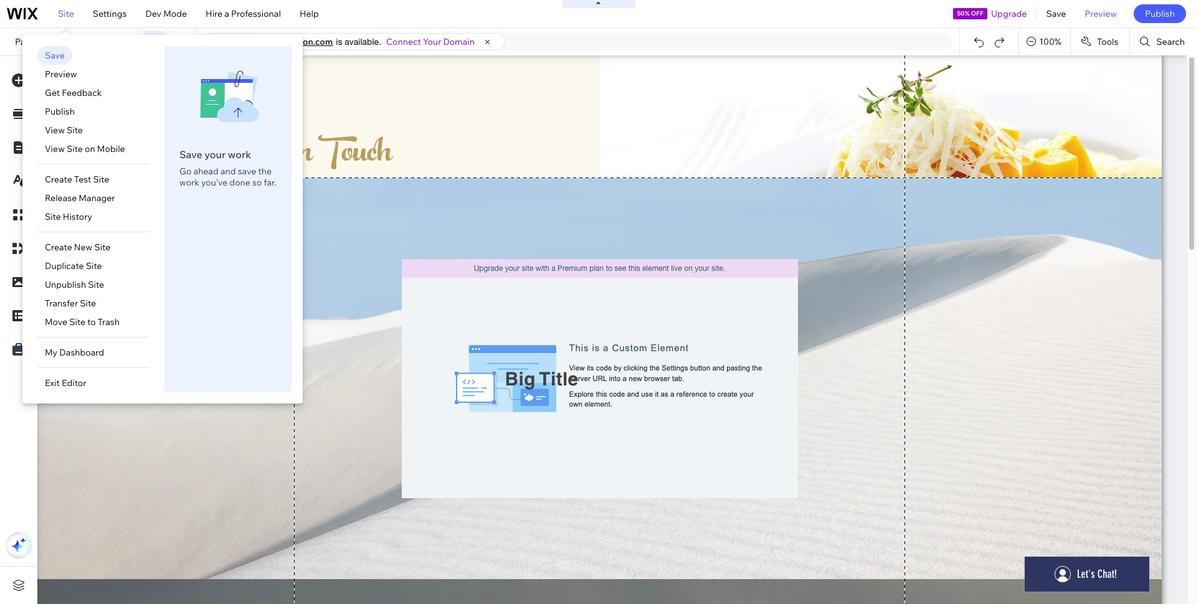 Task type: locate. For each thing, give the bounding box(es) containing it.
view down view site
[[45, 143, 65, 155]]

2 horizontal spatial save
[[1046, 8, 1066, 19]]

create test site
[[45, 174, 109, 185]]

publish up view site
[[45, 106, 75, 117]]

100%
[[1039, 36, 1062, 47]]

unpublish site
[[45, 279, 104, 290]]

1 horizontal spatial work
[[228, 148, 251, 161]]

dashboard
[[59, 347, 104, 358]]

1 horizontal spatial preview
[[1085, 8, 1117, 19]]

create up release
[[45, 174, 72, 185]]

100% button
[[1020, 28, 1070, 55]]

preview up tools button
[[1085, 8, 1117, 19]]

0 vertical spatial save
[[1046, 8, 1066, 19]]

work left you've at the left top
[[179, 177, 199, 188]]

view for view site on mobile
[[45, 143, 65, 155]]

0 vertical spatial work
[[228, 148, 251, 161]]

0 vertical spatial preview
[[1085, 8, 1117, 19]]

save down home
[[45, 50, 65, 61]]

0 horizontal spatial preview
[[45, 69, 77, 80]]

exit editor
[[45, 378, 86, 389]]

transfer site
[[45, 298, 96, 309]]

1 vertical spatial create
[[45, 242, 72, 253]]

2 view from the top
[[45, 143, 65, 155]]

publish up 'search' button
[[1145, 8, 1175, 19]]

connect
[[386, 36, 421, 47]]

publish inside button
[[1145, 8, 1175, 19]]

site left to
[[69, 317, 85, 328]]

1 vertical spatial work
[[179, 177, 199, 188]]

view
[[45, 125, 65, 136], [45, 143, 65, 155]]

site up view site on mobile
[[67, 125, 83, 136]]

publish
[[1145, 8, 1175, 19], [45, 106, 75, 117]]

your
[[423, 36, 441, 47]]

2 vertical spatial save
[[179, 148, 202, 161]]

site
[[58, 8, 74, 19], [67, 125, 83, 136], [67, 143, 83, 155], [93, 174, 109, 185], [45, 211, 61, 222], [94, 242, 110, 253], [86, 260, 102, 272], [88, 279, 104, 290], [80, 298, 96, 309], [69, 317, 85, 328]]

save up go
[[179, 148, 202, 161]]

work
[[228, 148, 251, 161], [179, 177, 199, 188]]

unpublish
[[45, 279, 86, 290]]

your
[[205, 148, 226, 161]]

1 vertical spatial save
[[45, 50, 65, 61]]

search button
[[1130, 28, 1196, 55]]

1 create from the top
[[45, 174, 72, 185]]

dev
[[145, 8, 161, 19]]

far.
[[264, 177, 277, 188]]

create up duplicate
[[45, 242, 72, 253]]

site up home
[[58, 8, 74, 19]]

save
[[1046, 8, 1066, 19], [45, 50, 65, 61], [179, 148, 202, 161]]

ahead
[[193, 166, 219, 177]]

upgrade
[[991, 8, 1027, 19]]

you've
[[201, 177, 228, 188]]

save button
[[1037, 0, 1076, 27]]

duplicate site
[[45, 260, 102, 272]]

save up 100%
[[1046, 8, 1066, 19]]

search
[[1157, 36, 1185, 47]]

save inside save your work go ahead and save the work you've done so far.
[[179, 148, 202, 161]]

feedback
[[62, 87, 102, 98]]

and
[[221, 166, 236, 177]]

a
[[224, 8, 229, 19]]

1 horizontal spatial save
[[179, 148, 202, 161]]

to
[[87, 317, 96, 328]]

site left on
[[67, 143, 83, 155]]

betweenimagination.com
[[229, 36, 333, 47]]

1 vertical spatial view
[[45, 143, 65, 155]]

1 vertical spatial preview
[[45, 69, 77, 80]]

new
[[74, 242, 92, 253]]

is
[[336, 37, 342, 47]]

0 vertical spatial view
[[45, 125, 65, 136]]

get feedback
[[45, 87, 102, 98]]

0 horizontal spatial save
[[45, 50, 65, 61]]

domain
[[443, 36, 475, 47]]

site up to
[[80, 298, 96, 309]]

move site to trash
[[45, 317, 120, 328]]

preview up get
[[45, 69, 77, 80]]

0 vertical spatial create
[[45, 174, 72, 185]]

create for create test site
[[45, 174, 72, 185]]

1 view from the top
[[45, 125, 65, 136]]

mode
[[163, 8, 187, 19]]

0 vertical spatial publish
[[1145, 8, 1175, 19]]

manager
[[79, 193, 115, 204]]

help
[[300, 8, 319, 19]]

2 create from the top
[[45, 242, 72, 253]]

preview button
[[1076, 0, 1126, 27]]

work up save
[[228, 148, 251, 161]]

1 vertical spatial publish
[[45, 106, 75, 117]]

transfer
[[45, 298, 78, 309]]

my dashboard
[[45, 347, 104, 358]]

tools
[[1097, 36, 1119, 47]]

publish button
[[1134, 4, 1186, 23]]

view for view site
[[45, 125, 65, 136]]

go
[[179, 166, 191, 177]]

preview
[[1085, 8, 1117, 19], [45, 69, 77, 80]]

professional
[[231, 8, 281, 19]]

view up view site on mobile
[[45, 125, 65, 136]]

create
[[45, 174, 72, 185], [45, 242, 72, 253]]

1 horizontal spatial publish
[[1145, 8, 1175, 19]]



Task type: vqa. For each thing, say whether or not it's contained in the screenshot.
About at left top
no



Task type: describe. For each thing, give the bounding box(es) containing it.
hire a professional
[[206, 8, 281, 19]]

editor
[[62, 378, 86, 389]]

trash
[[98, 317, 120, 328]]

duplicate
[[45, 260, 84, 272]]

create new site
[[45, 242, 110, 253]]

save inside button
[[1046, 8, 1066, 19]]

test
[[74, 174, 91, 185]]

move
[[45, 317, 67, 328]]

site down release
[[45, 211, 61, 222]]

save
[[238, 166, 256, 177]]

on
[[85, 143, 95, 155]]

0 horizontal spatial publish
[[45, 106, 75, 117]]

site history
[[45, 211, 92, 222]]

site right test
[[93, 174, 109, 185]]

0 horizontal spatial work
[[179, 177, 199, 188]]

dev mode
[[145, 8, 187, 19]]

settings
[[93, 8, 127, 19]]

release manager
[[45, 193, 115, 204]]

off
[[971, 9, 984, 17]]

the
[[258, 166, 272, 177]]

available.
[[345, 37, 381, 47]]

my
[[45, 347, 57, 358]]

hire
[[206, 8, 223, 19]]

50%
[[957, 9, 970, 17]]

history
[[63, 211, 92, 222]]

50% off
[[957, 9, 984, 17]]

tools button
[[1071, 28, 1130, 55]]

site down 'duplicate site'
[[88, 279, 104, 290]]

preview inside button
[[1085, 8, 1117, 19]]

get
[[45, 87, 60, 98]]

is available. connect your domain
[[336, 36, 475, 47]]

site down new
[[86, 260, 102, 272]]

home
[[47, 36, 72, 47]]

view site
[[45, 125, 83, 136]]

view site on mobile
[[45, 143, 125, 155]]

release
[[45, 193, 77, 204]]

save your work go ahead and save the work you've done so far.
[[179, 148, 277, 188]]

so
[[252, 177, 262, 188]]

exit
[[45, 378, 60, 389]]

create for create new site
[[45, 242, 72, 253]]

mobile
[[97, 143, 125, 155]]

site right new
[[94, 242, 110, 253]]

done
[[229, 177, 250, 188]]



